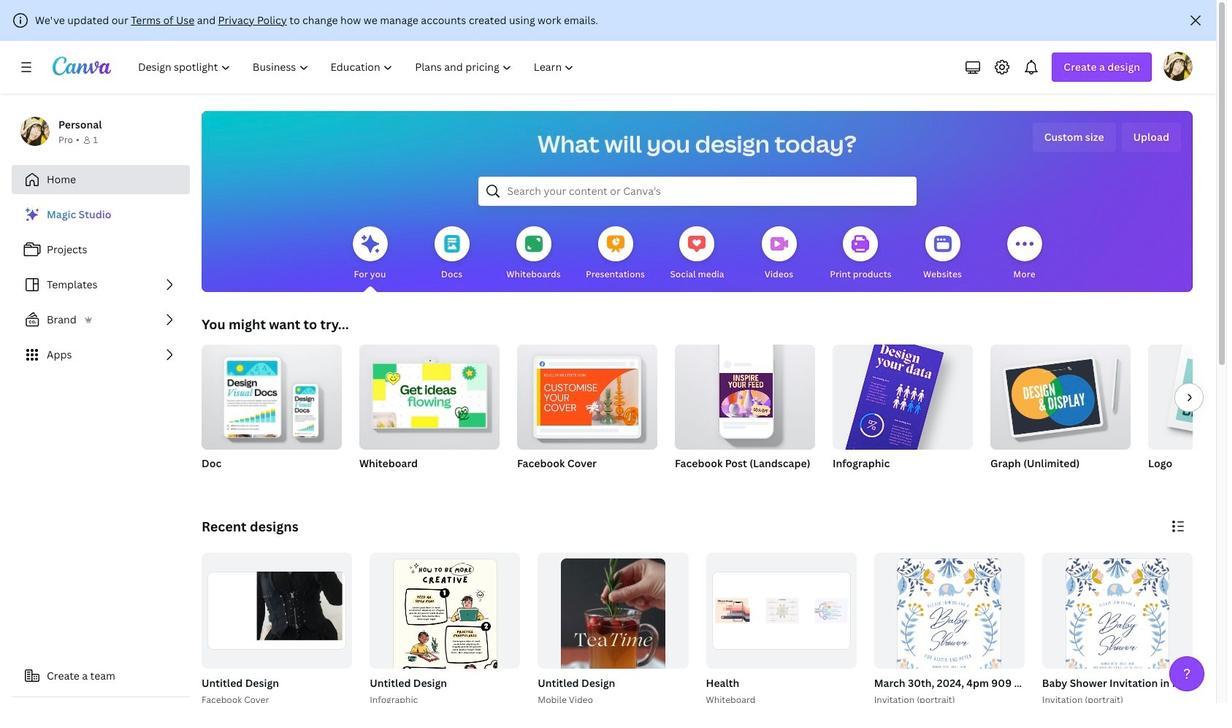 Task type: locate. For each thing, give the bounding box(es) containing it.
None search field
[[478, 177, 917, 206]]

stephanie aranda image
[[1164, 52, 1193, 81]]

list
[[12, 200, 190, 370]]

group
[[831, 334, 973, 521], [831, 334, 973, 521], [202, 339, 342, 490], [202, 339, 342, 450], [360, 339, 500, 490], [360, 339, 500, 450], [991, 339, 1131, 490], [991, 339, 1131, 450], [517, 345, 658, 490], [675, 345, 816, 490], [1149, 345, 1228, 490], [1149, 345, 1228, 450], [199, 553, 352, 704], [202, 553, 352, 669], [367, 553, 521, 704], [370, 553, 521, 704], [535, 553, 689, 704], [538, 553, 689, 704], [703, 553, 857, 704], [706, 553, 857, 669], [872, 553, 1152, 704], [875, 553, 1025, 704], [1040, 553, 1228, 704], [1043, 553, 1193, 704]]



Task type: vqa. For each thing, say whether or not it's contained in the screenshot.
"content"
no



Task type: describe. For each thing, give the bounding box(es) containing it.
Search search field
[[508, 178, 888, 205]]

top level navigation element
[[129, 53, 587, 82]]



